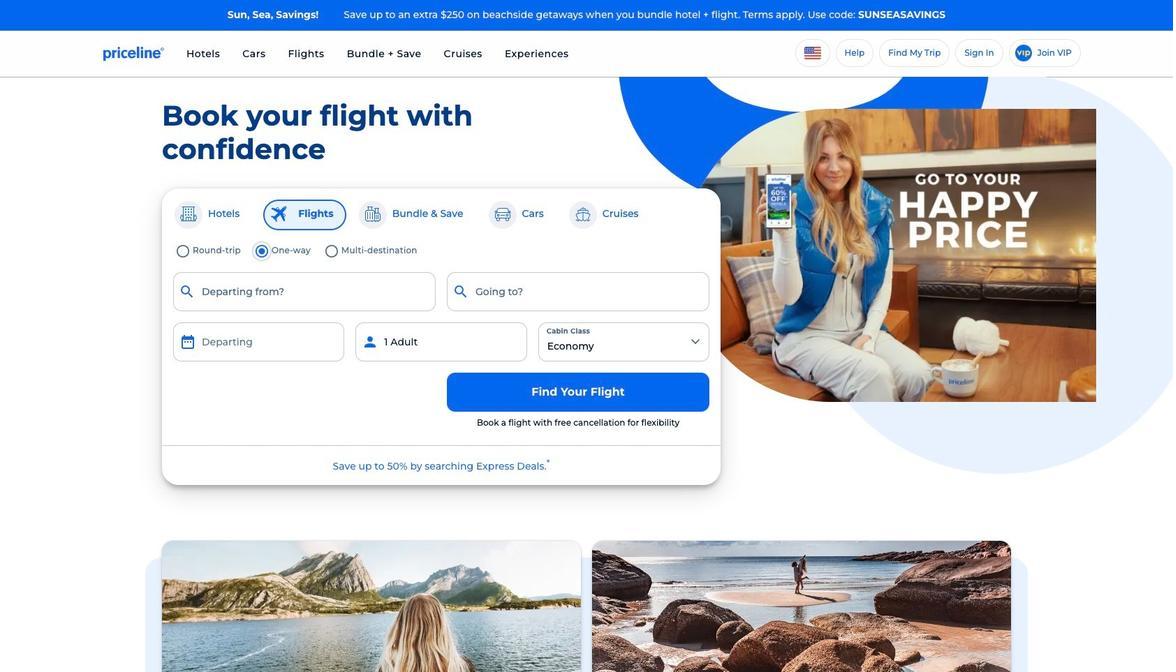 Task type: describe. For each thing, give the bounding box(es) containing it.
none button inside flight-search-form element
[[173, 323, 345, 362]]

partner airline logos image
[[414, 457, 610, 475]]

en us image
[[805, 47, 821, 59]]

none field the departing from?
[[173, 272, 436, 311]]

flight-search-form element
[[168, 241, 716, 435]]



Task type: vqa. For each thing, say whether or not it's contained in the screenshot.
Departing From? FIELD
yes



Task type: locate. For each thing, give the bounding box(es) containing it.
1 none field from the left
[[173, 272, 436, 311]]

1 horizontal spatial none field
[[447, 272, 710, 311]]

none field going to?
[[447, 272, 710, 311]]

vip badge icon image
[[1016, 44, 1033, 61]]

None button
[[173, 323, 345, 362]]

None field
[[173, 272, 436, 311], [447, 272, 710, 311]]

Going to? field
[[447, 272, 710, 311]]

priceline.com home image
[[103, 46, 164, 61]]

types of travel tab list
[[173, 200, 710, 230]]

2 none field from the left
[[447, 272, 710, 311]]

Departing from? field
[[173, 272, 436, 311]]

0 horizontal spatial none field
[[173, 272, 436, 311]]



